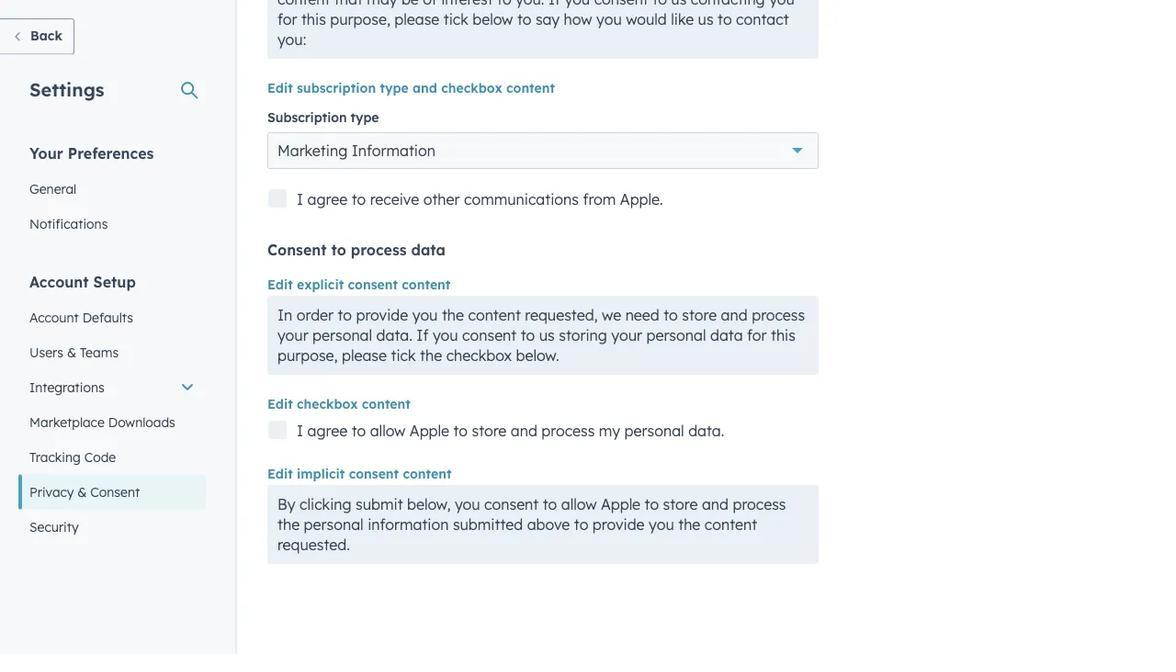 Task type: vqa. For each thing, say whether or not it's contained in the screenshot.
Edit explicit consent content button
yes



Task type: describe. For each thing, give the bounding box(es) containing it.
below,
[[407, 495, 451, 514]]

allow inside by clicking submit below, you consent to allow apple to store and process the personal information submitted above to provide you the content requested.
[[561, 495, 597, 514]]

this
[[771, 326, 796, 345]]

by clicking submit below, you consent to allow apple to store and process the personal information submitted above to provide you the content requested.
[[278, 495, 786, 554]]

0 vertical spatial checkbox
[[441, 80, 502, 96]]

content inside in order to provide you the content requested, we need to store and process your personal data. if you consent to us storing your personal data for this purpose, please tick the checkbox below.
[[468, 306, 521, 324]]

downloads
[[108, 414, 175, 430]]

data. inside in order to provide you the content requested, we need to store and process your personal data. if you consent to us storing your personal data for this purpose, please tick the checkbox below.
[[376, 326, 412, 345]]

edit explicit consent content
[[267, 277, 451, 293]]

setup
[[93, 272, 136, 291]]

0 horizontal spatial apple
[[410, 422, 449, 440]]

privacy & consent link
[[18, 475, 206, 510]]

in
[[278, 306, 293, 324]]

storing
[[559, 326, 607, 345]]

general link
[[18, 171, 206, 206]]

marketplace
[[29, 414, 105, 430]]

consent to process data
[[267, 241, 446, 259]]

2 your from the left
[[611, 326, 642, 345]]

consent inside button
[[348, 277, 398, 293]]

security
[[29, 519, 79, 535]]

information
[[352, 142, 436, 160]]

account setup element
[[18, 272, 206, 544]]

process inside by clicking submit below, you consent to allow apple to store and process the personal information submitted above to provide you the content requested.
[[733, 495, 786, 514]]

receive
[[370, 190, 419, 209]]

consent inside by clicking submit below, you consent to allow apple to store and process the personal information submitted above to provide you the content requested.
[[484, 495, 539, 514]]

subscription type
[[267, 109, 379, 125]]

i agree to allow apple to store and process my personal data.
[[297, 422, 725, 440]]

general
[[29, 181, 76, 197]]

and inside in order to provide you the content requested, we need to store and process your personal data. if you consent to us storing your personal data for this purpose, please tick the checkbox below.
[[721, 306, 748, 324]]

tracking code link
[[18, 440, 206, 475]]

apple inside by clicking submit below, you consent to allow apple to store and process the personal information submitted above to provide you the content requested.
[[601, 495, 641, 514]]

edit for edit explicit consent content
[[267, 277, 293, 293]]

edit subscription type and checkbox content
[[267, 80, 555, 96]]

account defaults
[[29, 309, 133, 325]]

checkbox inside in order to provide you the content requested, we need to store and process your personal data. if you consent to us storing your personal data for this purpose, please tick the checkbox below.
[[446, 346, 512, 365]]

marketplace downloads link
[[18, 405, 206, 440]]

tracking
[[29, 449, 81, 465]]

subscription
[[297, 80, 376, 96]]

users
[[29, 344, 63, 360]]

content inside button
[[402, 277, 451, 293]]

code
[[84, 449, 116, 465]]

please
[[342, 346, 387, 365]]

tracking code
[[29, 449, 116, 465]]

my
[[599, 422, 620, 440]]

in order to provide you the content requested, we need to store and process your personal data. if you consent to us storing your personal data for this purpose, please tick the checkbox below.
[[278, 306, 805, 365]]

account for account defaults
[[29, 309, 79, 325]]

we
[[602, 306, 621, 324]]

teams
[[80, 344, 119, 360]]

for
[[747, 326, 767, 345]]

i for i agree to receive other communications from apple.
[[297, 190, 303, 209]]

marketing information
[[278, 142, 436, 160]]

0 horizontal spatial data
[[411, 241, 446, 259]]

i agree to receive other communications from apple.
[[297, 190, 663, 209]]

explicit
[[297, 277, 344, 293]]

1 horizontal spatial consent
[[267, 241, 327, 259]]

provide inside by clicking submit below, you consent to allow apple to store and process the personal information submitted above to provide you the content requested.
[[593, 516, 645, 534]]

edit checkbox content button
[[267, 393, 411, 415]]

back link
[[0, 18, 74, 55]]

by
[[278, 495, 295, 514]]

consent inside account setup element
[[90, 484, 140, 500]]

privacy & consent
[[29, 484, 140, 500]]

content inside button
[[403, 466, 452, 482]]

preferences
[[68, 144, 154, 162]]

information
[[368, 516, 449, 534]]

0 horizontal spatial allow
[[370, 422, 406, 440]]

apple.
[[620, 190, 663, 209]]

account for account setup
[[29, 272, 89, 291]]

store inside by clicking submit below, you consent to allow apple to store and process the personal information submitted above to provide you the content requested.
[[663, 495, 698, 514]]

edit explicit consent content button
[[267, 274, 451, 296]]

edit for edit checkbox content
[[267, 396, 293, 412]]



Task type: locate. For each thing, give the bounding box(es) containing it.
you
[[412, 306, 438, 324], [433, 326, 458, 345], [455, 495, 480, 514], [649, 516, 674, 534]]

consent up submitted
[[484, 495, 539, 514]]

type inside button
[[380, 80, 409, 96]]

to
[[352, 190, 366, 209], [331, 241, 346, 259], [338, 306, 352, 324], [664, 306, 678, 324], [521, 326, 535, 345], [352, 422, 366, 440], [453, 422, 468, 440], [543, 495, 557, 514], [645, 495, 659, 514], [574, 516, 588, 534]]

0 horizontal spatial &
[[67, 344, 76, 360]]

apple down my
[[601, 495, 641, 514]]

store
[[682, 306, 717, 324], [472, 422, 507, 440], [663, 495, 698, 514]]

edit for edit implicit consent content
[[267, 466, 293, 482]]

consent down tracking code link
[[90, 484, 140, 500]]

privacy
[[29, 484, 74, 500]]

communications
[[464, 190, 579, 209]]

type right subscription
[[380, 80, 409, 96]]

& for users
[[67, 344, 76, 360]]

personal
[[313, 326, 372, 345], [646, 326, 706, 345], [625, 422, 684, 440], [304, 516, 364, 534]]

1 horizontal spatial your
[[611, 326, 642, 345]]

1 horizontal spatial allow
[[561, 495, 597, 514]]

process
[[351, 241, 407, 259], [752, 306, 805, 324], [542, 422, 595, 440], [733, 495, 786, 514]]

order
[[297, 306, 334, 324]]

0 horizontal spatial consent
[[90, 484, 140, 500]]

provide right above
[[593, 516, 645, 534]]

0 vertical spatial store
[[682, 306, 717, 324]]

0 horizontal spatial provide
[[356, 306, 408, 324]]

1 vertical spatial store
[[472, 422, 507, 440]]

edit
[[267, 80, 293, 96], [267, 277, 293, 293], [267, 396, 293, 412], [267, 466, 293, 482]]

agree
[[307, 190, 348, 209], [307, 422, 348, 440]]

edit subscription type and checkbox content button
[[267, 77, 555, 99]]

your preferences
[[29, 144, 154, 162]]

& right the privacy
[[77, 484, 87, 500]]

checkbox
[[441, 80, 502, 96], [446, 346, 512, 365], [297, 396, 358, 412]]

implicit
[[297, 466, 345, 482]]

account defaults link
[[18, 300, 206, 335]]

0 vertical spatial i
[[297, 190, 303, 209]]

2 i from the top
[[297, 422, 303, 440]]

allow up edit implicit consent content
[[370, 422, 406, 440]]

0 vertical spatial type
[[380, 80, 409, 96]]

users & teams
[[29, 344, 119, 360]]

1 vertical spatial checkbox
[[446, 346, 512, 365]]

defaults
[[82, 309, 133, 325]]

submitted
[[453, 516, 523, 534]]

edit inside button
[[267, 466, 293, 482]]

other
[[423, 190, 460, 209]]

consent down the consent to process data
[[348, 277, 398, 293]]

users & teams link
[[18, 335, 206, 370]]

0 vertical spatial account
[[29, 272, 89, 291]]

requested,
[[525, 306, 598, 324]]

type up marketing information
[[351, 109, 379, 125]]

0 vertical spatial data.
[[376, 326, 412, 345]]

back
[[30, 28, 62, 44]]

edit implicit consent content
[[267, 466, 452, 482]]

1 your from the left
[[278, 326, 308, 345]]

agree for i agree to allow apple to store and process my personal data.
[[307, 422, 348, 440]]

1 horizontal spatial apple
[[601, 495, 641, 514]]

provide
[[356, 306, 408, 324], [593, 516, 645, 534]]

i
[[297, 190, 303, 209], [297, 422, 303, 440]]

account inside account defaults link
[[29, 309, 79, 325]]

1 horizontal spatial type
[[380, 80, 409, 96]]

&
[[67, 344, 76, 360], [77, 484, 87, 500]]

integrations
[[29, 379, 104, 395]]

notifications link
[[18, 206, 206, 241]]

edit implicit consent content button
[[267, 463, 452, 485]]

consent inside in order to provide you the content requested, we need to store and process your personal data. if you consent to us storing your personal data for this purpose, please tick the checkbox below.
[[462, 326, 517, 345]]

provide inside in order to provide you the content requested, we need to store and process your personal data. if you consent to us storing your personal data for this purpose, please tick the checkbox below.
[[356, 306, 408, 324]]

consent up "below."
[[462, 326, 517, 345]]

edit checkbox content
[[267, 396, 411, 412]]

agree down edit checkbox content button at the bottom of the page
[[307, 422, 348, 440]]

allow
[[370, 422, 406, 440], [561, 495, 597, 514]]

data inside in order to provide you the content requested, we need to store and process your personal data. if you consent to us storing your personal data for this purpose, please tick the checkbox below.
[[710, 326, 743, 345]]

1 vertical spatial provide
[[593, 516, 645, 534]]

marketing information button
[[267, 132, 819, 169]]

1 vertical spatial data.
[[688, 422, 725, 440]]

the
[[442, 306, 464, 324], [420, 346, 442, 365], [278, 516, 300, 534], [678, 516, 701, 534]]

& right 'users' at bottom
[[67, 344, 76, 360]]

1 agree from the top
[[307, 190, 348, 209]]

edit up subscription
[[267, 80, 293, 96]]

0 vertical spatial provide
[[356, 306, 408, 324]]

personal inside by clicking submit below, you consent to allow apple to store and process the personal information submitted above to provide you the content requested.
[[304, 516, 364, 534]]

edit up by
[[267, 466, 293, 482]]

1 account from the top
[[29, 272, 89, 291]]

account up 'users' at bottom
[[29, 309, 79, 325]]

i down edit checkbox content button at the bottom of the page
[[297, 422, 303, 440]]

account
[[29, 272, 89, 291], [29, 309, 79, 325]]

edit up in
[[267, 277, 293, 293]]

notifications
[[29, 215, 108, 232]]

subscription
[[267, 109, 347, 125]]

0 vertical spatial allow
[[370, 422, 406, 440]]

your preferences element
[[18, 143, 206, 241]]

marketing
[[278, 142, 348, 160]]

0 horizontal spatial your
[[278, 326, 308, 345]]

0 horizontal spatial data.
[[376, 326, 412, 345]]

security link
[[18, 510, 206, 544]]

2 vertical spatial checkbox
[[297, 396, 358, 412]]

3 edit from the top
[[267, 396, 293, 412]]

allow up above
[[561, 495, 597, 514]]

consent up submit
[[349, 466, 399, 482]]

provide down edit explicit consent content button
[[356, 306, 408, 324]]

edit for edit subscription type and checkbox content
[[267, 80, 293, 96]]

integrations button
[[18, 370, 206, 405]]

content inside by clicking submit below, you consent to allow apple to store and process the personal information submitted above to provide you the content requested.
[[705, 516, 757, 534]]

0 vertical spatial data
[[411, 241, 446, 259]]

content
[[506, 80, 555, 96], [402, 277, 451, 293], [468, 306, 521, 324], [362, 396, 411, 412], [403, 466, 452, 482], [705, 516, 757, 534]]

need
[[625, 306, 660, 324]]

2 agree from the top
[[307, 422, 348, 440]]

edit inside button
[[267, 277, 293, 293]]

your
[[29, 144, 63, 162]]

0 vertical spatial consent
[[267, 241, 327, 259]]

consent
[[267, 241, 327, 259], [90, 484, 140, 500]]

clicking
[[300, 495, 352, 514]]

settings
[[29, 78, 104, 101]]

below.
[[516, 346, 559, 365]]

data.
[[376, 326, 412, 345], [688, 422, 725, 440]]

4 edit from the top
[[267, 466, 293, 482]]

0 vertical spatial agree
[[307, 190, 348, 209]]

2 vertical spatial store
[[663, 495, 698, 514]]

consent
[[348, 277, 398, 293], [462, 326, 517, 345], [349, 466, 399, 482], [484, 495, 539, 514]]

if
[[417, 326, 429, 345]]

from
[[583, 190, 616, 209]]

i for i agree to allow apple to store and process my personal data.
[[297, 422, 303, 440]]

1 horizontal spatial &
[[77, 484, 87, 500]]

and inside button
[[413, 80, 437, 96]]

purpose,
[[278, 346, 338, 365]]

1 vertical spatial apple
[[601, 495, 641, 514]]

1 vertical spatial data
[[710, 326, 743, 345]]

apple up below,
[[410, 422, 449, 440]]

tick
[[391, 346, 416, 365]]

2 account from the top
[[29, 309, 79, 325]]

submit
[[356, 495, 403, 514]]

data left for
[[710, 326, 743, 345]]

1 edit from the top
[[267, 80, 293, 96]]

account setup
[[29, 272, 136, 291]]

above
[[527, 516, 570, 534]]

agree down the marketing
[[307, 190, 348, 209]]

& for privacy
[[77, 484, 87, 500]]

1 vertical spatial i
[[297, 422, 303, 440]]

process inside in order to provide you the content requested, we need to store and process your personal data. if you consent to us storing your personal data for this purpose, please tick the checkbox below.
[[752, 306, 805, 324]]

your down we in the right of the page
[[611, 326, 642, 345]]

store inside in order to provide you the content requested, we need to store and process your personal data. if you consent to us storing your personal data for this purpose, please tick the checkbox below.
[[682, 306, 717, 324]]

personal up "please"
[[313, 326, 372, 345]]

1 vertical spatial consent
[[90, 484, 140, 500]]

1 horizontal spatial data.
[[688, 422, 725, 440]]

0 vertical spatial &
[[67, 344, 76, 360]]

1 horizontal spatial provide
[[593, 516, 645, 534]]

1 vertical spatial type
[[351, 109, 379, 125]]

us
[[539, 326, 555, 345]]

edit down 'purpose,'
[[267, 396, 293, 412]]

data
[[411, 241, 446, 259], [710, 326, 743, 345]]

consent up the explicit
[[267, 241, 327, 259]]

account up account defaults
[[29, 272, 89, 291]]

0 horizontal spatial type
[[351, 109, 379, 125]]

agree for i agree to receive other communications from apple.
[[307, 190, 348, 209]]

consent inside button
[[349, 466, 399, 482]]

1 vertical spatial allow
[[561, 495, 597, 514]]

type
[[380, 80, 409, 96], [351, 109, 379, 125]]

data down other
[[411, 241, 446, 259]]

personal down clicking
[[304, 516, 364, 534]]

personal down need
[[646, 326, 706, 345]]

2 edit from the top
[[267, 277, 293, 293]]

personal right my
[[625, 422, 684, 440]]

marketplace downloads
[[29, 414, 175, 430]]

1 vertical spatial agree
[[307, 422, 348, 440]]

requested.
[[278, 536, 350, 554]]

apple
[[410, 422, 449, 440], [601, 495, 641, 514]]

1 i from the top
[[297, 190, 303, 209]]

1 vertical spatial &
[[77, 484, 87, 500]]

your down in
[[278, 326, 308, 345]]

1 horizontal spatial data
[[710, 326, 743, 345]]

and inside by clicking submit below, you consent to allow apple to store and process the personal information submitted above to provide you the content requested.
[[702, 495, 729, 514]]

1 vertical spatial account
[[29, 309, 79, 325]]

0 vertical spatial apple
[[410, 422, 449, 440]]

i down the marketing
[[297, 190, 303, 209]]



